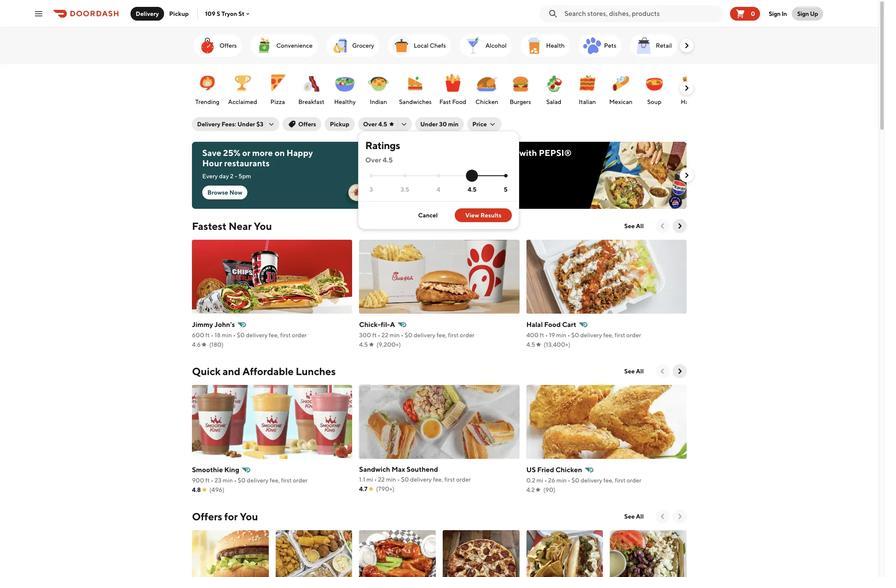 Task type: describe. For each thing, give the bounding box(es) containing it.
order for smoothie king
[[293, 477, 308, 484]]

under inside button
[[421, 121, 438, 128]]

view results button
[[455, 208, 512, 222]]

smoothie king
[[192, 466, 240, 474]]

delivery button
[[131, 7, 164, 20]]

offers for you
[[192, 511, 258, 523]]

sandwich max southend 1.1 mi • 22 min • $​0 delivery fee, first order
[[360, 466, 471, 483]]

sign in link
[[764, 5, 793, 22]]

every day 2 - 5pm
[[202, 173, 251, 180]]

grocery link
[[327, 34, 380, 57]]

grocery image
[[330, 35, 351, 56]]

3.5
[[401, 186, 410, 193]]

retail link
[[631, 34, 678, 57]]

delivery for halal food cart
[[581, 332, 603, 339]]

900 ft • 23 min • $​0 delivery fee, first order
[[192, 477, 308, 484]]

to
[[469, 162, 475, 169]]

(9,200+)
[[377, 341, 401, 348]]

quick
[[192, 365, 221, 377]]

halal for halal
[[682, 98, 696, 105]]

(13,400+)
[[544, 341, 571, 348]]

offers image
[[197, 35, 218, 56]]

st
[[239, 10, 245, 17]]

delivery fees: under $3
[[197, 121, 264, 128]]

halal food cart
[[527, 321, 577, 329]]

fastest near you link
[[192, 219, 272, 233]]

first for smoothie king
[[281, 477, 292, 484]]

price button
[[468, 117, 502, 131]]

fastest near you
[[192, 220, 272, 232]]

order inside the sandwich max southend 1.1 mi • 22 min • $​0 delivery fee, first order
[[457, 476, 471, 483]]

4 stars and over image
[[437, 174, 441, 178]]

(790+)
[[376, 486, 395, 493]]

sandwiches
[[399, 98, 432, 105]]

jimmy
[[192, 321, 213, 329]]

see for offers for you
[[625, 513, 635, 520]]

next button of carousel image for quick and affordable lunches
[[676, 367, 685, 376]]

5pm
[[239, 173, 251, 180]]

600
[[192, 332, 204, 339]]

300
[[360, 332, 371, 339]]

$3
[[257, 121, 264, 128]]

up
[[811, 10, 819, 17]]

5 stars and over image
[[504, 174, 508, 178]]

a
[[390, 321, 395, 329]]

over 4.5 inside button
[[363, 121, 388, 128]]

sign up
[[798, 10, 819, 17]]

5
[[504, 186, 508, 193]]

us
[[527, 466, 536, 474]]

delivery for smoothie king
[[247, 477, 269, 484]]

$​0 inside the sandwich max southend 1.1 mi • 22 min • $​0 delivery fee, first order
[[401, 476, 409, 483]]

food for halal
[[545, 321, 561, 329]]

min inside the sandwich max southend 1.1 mi • 22 min • $​0 delivery fee, first order
[[386, 476, 397, 483]]

300 ft • 22 min • $​0 delivery fee, first order
[[360, 332, 475, 339]]

25%
[[223, 148, 241, 158]]

now
[[474, 179, 486, 186]]

chefs
[[430, 42, 446, 49]]

fee, for us fried chicken
[[604, 477, 614, 484]]

previous button of carousel image for quick and affordable lunches
[[659, 367, 668, 376]]

fast
[[440, 98, 451, 105]]

4.5 down 400 at the right bottom
[[527, 341, 536, 348]]

smoothie
[[192, 466, 223, 474]]

with
[[520, 148, 538, 158]]

0 vertical spatial 22
[[382, 332, 389, 339]]

min inside button
[[449, 121, 459, 128]]

king
[[225, 466, 240, 474]]

for
[[225, 511, 238, 523]]

fees:
[[222, 121, 236, 128]]

first for us fried chicken
[[616, 477, 626, 484]]

halal for halal food cart
[[527, 321, 543, 329]]

acclaimed link
[[227, 68, 259, 108]]

fee, for chick-fil-a
[[437, 332, 447, 339]]

sandwich
[[360, 466, 391, 474]]

-
[[235, 173, 238, 180]]

acclaimed
[[228, 98, 257, 105]]

min for halal food cart
[[557, 332, 567, 339]]

all for quick and affordable lunches
[[637, 368, 644, 375]]

see all link for fastest near you
[[620, 219, 650, 233]]

convenience
[[277, 42, 313, 49]]

offers inside button
[[298, 121, 316, 128]]

109 s tryon st
[[205, 10, 245, 17]]

4.5 down 300
[[360, 341, 368, 348]]

first inside the sandwich max southend 1.1 mi • 22 min • $​0 delivery fee, first order
[[445, 476, 455, 483]]

alcohol image
[[464, 35, 484, 56]]

tryon
[[222, 10, 237, 17]]

4
[[437, 186, 441, 193]]

0 horizontal spatial pickup button
[[164, 7, 194, 20]]

0 vertical spatial offers
[[220, 42, 237, 49]]

cancel
[[419, 212, 438, 219]]

under 30 min button
[[416, 117, 464, 131]]

min for us fried chicken
[[557, 477, 567, 484]]

alcohol
[[486, 42, 507, 49]]

pizza
[[271, 98, 285, 105]]

local chefs
[[414, 42, 446, 49]]

affordable
[[243, 365, 294, 377]]

delivery for delivery
[[136, 10, 159, 17]]

3
[[370, 186, 373, 193]]

shop
[[459, 179, 473, 186]]

0 vertical spatial pickup
[[169, 10, 189, 17]]

delivery inside the sandwich max southend 1.1 mi • 22 min • $​0 delivery fee, first order
[[410, 476, 432, 483]]

more
[[454, 162, 468, 169]]

pets image
[[582, 35, 603, 56]]

previous button of carousel image
[[659, 222, 668, 230]]

fil-
[[381, 321, 390, 329]]

4.6
[[192, 341, 201, 348]]

fee, for smoothie king
[[270, 477, 280, 484]]

delivery for chick-fil-a
[[414, 332, 436, 339]]

sign in
[[770, 10, 788, 17]]

1 vertical spatial pickup
[[330, 121, 350, 128]]

pets link
[[579, 34, 622, 57]]

600 ft • 18 min • $​0 delivery fee, first order
[[192, 332, 307, 339]]

4.5 down the ratings
[[383, 156, 393, 164]]

3 stars and over image
[[370, 174, 373, 178]]

quick and affordable lunches link
[[192, 365, 336, 378]]

local
[[414, 42, 429, 49]]

$​0 for jimmy john's
[[237, 332, 245, 339]]

retail
[[656, 42, 673, 49]]

see all link for offers for you
[[620, 510, 650, 524]]

cart
[[563, 321, 577, 329]]

browse
[[208, 189, 228, 196]]

18
[[215, 332, 221, 339]]

local chefs image
[[392, 35, 412, 56]]

first for chick-fil-a
[[448, 332, 459, 339]]

see for quick and affordable lunches
[[625, 368, 635, 375]]

hour
[[202, 158, 223, 168]]

alcohol link
[[460, 34, 512, 57]]

every
[[202, 173, 218, 180]]

Store search: begin typing to search for stores available on DoorDash text field
[[565, 9, 721, 18]]

you for fastest near you
[[254, 220, 272, 232]]

max
[[392, 466, 406, 474]]

min for smoothie king
[[223, 477, 233, 484]]



Task type: locate. For each thing, give the bounding box(es) containing it.
view
[[466, 212, 480, 219]]

min right 26
[[557, 477, 567, 484]]

pets
[[605, 42, 617, 49]]

$​0 for us fried chicken
[[572, 477, 580, 484]]

0 button
[[731, 7, 761, 20]]

1 vertical spatial food
[[545, 321, 561, 329]]

0 vertical spatial chicken
[[476, 98, 499, 105]]

quick and affordable lunches
[[192, 365, 336, 377]]

sign for sign up
[[798, 10, 810, 17]]

•
[[211, 332, 214, 339], [233, 332, 236, 339], [378, 332, 381, 339], [401, 332, 404, 339], [546, 332, 548, 339], [568, 332, 571, 339], [375, 476, 377, 483], [398, 476, 400, 483], [211, 477, 214, 484], [234, 477, 237, 484], [545, 477, 548, 484], [568, 477, 571, 484]]

1 see from the top
[[625, 223, 635, 230]]

3 see all from the top
[[625, 513, 644, 520]]

4.5 inside button
[[379, 121, 388, 128]]

1.1
[[360, 476, 366, 483]]

halal up 400 at the right bottom
[[527, 321, 543, 329]]

fee, inside the sandwich max southend 1.1 mi • 22 min • $​0 delivery fee, first order
[[433, 476, 444, 483]]

convenience link
[[251, 34, 318, 57]]

1 previous button of carousel image from the top
[[659, 367, 668, 376]]

more to crave
[[454, 162, 491, 169]]

see all link
[[620, 219, 650, 233], [620, 365, 650, 378], [620, 510, 650, 524]]

1 vertical spatial halal
[[527, 321, 543, 329]]

ft for halal
[[540, 332, 545, 339]]

0
[[752, 10, 756, 17]]

3 see all link from the top
[[620, 510, 650, 524]]

(496)
[[210, 487, 225, 493]]

you right 'near'
[[254, 220, 272, 232]]

1 horizontal spatial sign
[[798, 10, 810, 17]]

1 see all from the top
[[625, 223, 644, 230]]

0 horizontal spatial mi
[[367, 476, 373, 483]]

0 vertical spatial halal
[[682, 98, 696, 105]]

1 under from the left
[[238, 121, 255, 128]]

chick-
[[360, 321, 381, 329]]

under left the "$3"
[[238, 121, 255, 128]]

next button of carousel image for offers for you
[[676, 512, 685, 521]]

0.2
[[527, 477, 536, 484]]

0 horizontal spatial chicken
[[476, 98, 499, 105]]

30
[[440, 121, 447, 128]]

0 horizontal spatial delivery
[[136, 10, 159, 17]]

you right for on the left bottom of page
[[240, 511, 258, 523]]

halal right soup
[[682, 98, 696, 105]]

109
[[205, 10, 216, 17]]

see all for quick and affordable lunches
[[625, 368, 644, 375]]

save
[[202, 148, 222, 158]]

0 vertical spatial pickup button
[[164, 7, 194, 20]]

over inside over 4.5 button
[[363, 121, 377, 128]]

0 vertical spatial all
[[637, 223, 644, 230]]

4.8
[[192, 487, 201, 493]]

us fried chicken
[[527, 466, 583, 474]]

health
[[547, 42, 565, 49]]

4.2
[[527, 487, 535, 493]]

0 vertical spatial previous button of carousel image
[[659, 367, 668, 376]]

2 previous button of carousel image from the top
[[659, 512, 668, 521]]

now
[[230, 189, 243, 196]]

local chefs link
[[388, 34, 452, 57]]

fee, for halal food cart
[[604, 332, 614, 339]]

1 sign from the left
[[770, 10, 781, 17]]

1 horizontal spatial mi
[[537, 477, 544, 484]]

health link
[[521, 34, 570, 57]]

3 see from the top
[[625, 513, 635, 520]]

min up (790+)
[[386, 476, 397, 483]]

1 vertical spatial previous button of carousel image
[[659, 512, 668, 521]]

sign
[[770, 10, 781, 17], [798, 10, 810, 17]]

sign for sign in
[[770, 10, 781, 17]]

2 under from the left
[[421, 121, 438, 128]]

order for us fried chicken
[[627, 477, 642, 484]]

grocery
[[352, 42, 375, 49]]

min down a
[[390, 332, 400, 339]]

over up 3 stars and over image
[[366, 156, 382, 164]]

you for offers for you
[[240, 511, 258, 523]]

next button of carousel image for fastest near you
[[676, 222, 685, 230]]

1 vertical spatial 22
[[378, 476, 385, 483]]

1 vertical spatial offers
[[298, 121, 316, 128]]

s
[[217, 10, 220, 17]]

0 vertical spatial delivery
[[136, 10, 159, 17]]

1 vertical spatial delivery
[[197, 121, 221, 128]]

trending
[[195, 98, 220, 105]]

$​0 for halal food cart
[[572, 332, 580, 339]]

1 horizontal spatial food
[[545, 321, 561, 329]]

mi right 0.2 at the bottom of page
[[537, 477, 544, 484]]

delivery for us fried chicken
[[581, 477, 603, 484]]

fee, for jimmy john's
[[269, 332, 279, 339]]

ft right 900
[[206, 477, 210, 484]]

0 vertical spatial you
[[254, 220, 272, 232]]

breakfast
[[299, 98, 325, 105]]

0 vertical spatial see all link
[[620, 219, 650, 233]]

order
[[292, 332, 307, 339], [460, 332, 475, 339], [627, 332, 642, 339], [457, 476, 471, 483], [293, 477, 308, 484], [627, 477, 642, 484]]

2 vertical spatial see
[[625, 513, 635, 520]]

southend
[[407, 466, 438, 474]]

delivery
[[246, 332, 268, 339], [414, 332, 436, 339], [581, 332, 603, 339], [410, 476, 432, 483], [247, 477, 269, 484], [581, 477, 603, 484]]

26
[[549, 477, 556, 484]]

0.2 mi • 26 min • $​0 delivery fee, first order
[[527, 477, 642, 484]]

0 horizontal spatial halal
[[527, 321, 543, 329]]

0 horizontal spatial sign
[[770, 10, 781, 17]]

browse now
[[208, 189, 243, 196]]

2 vertical spatial see all link
[[620, 510, 650, 524]]

more
[[252, 148, 273, 158]]

sign left in
[[770, 10, 781, 17]]

all for offers for you
[[637, 513, 644, 520]]

view results
[[466, 212, 502, 219]]

0 vertical spatial see
[[625, 223, 635, 230]]

day
[[219, 173, 229, 180]]

order for halal food cart
[[627, 332, 642, 339]]

see for fastest near you
[[625, 223, 635, 230]]

open menu image
[[34, 8, 44, 19]]

19
[[550, 332, 556, 339]]

trending link
[[193, 68, 222, 108]]

over 4.5
[[363, 121, 388, 128], [366, 156, 393, 164]]

next button of carousel image
[[683, 41, 692, 50]]

tacos
[[454, 148, 476, 158]]

0 vertical spatial over
[[363, 121, 377, 128]]

chicken up price button at the right
[[476, 98, 499, 105]]

2 see all from the top
[[625, 368, 644, 375]]

3.5 stars and over image
[[404, 174, 407, 178]]

mi inside the sandwich max southend 1.1 mi • 22 min • $​0 delivery fee, first order
[[367, 476, 373, 483]]

1 vertical spatial pickup button
[[325, 117, 355, 131]]

1 vertical spatial over
[[366, 156, 382, 164]]

pickup left 109
[[169, 10, 189, 17]]

pickup button down the healthy
[[325, 117, 355, 131]]

400 ft • 19 min • $​0 delivery fee, first order
[[527, 332, 642, 339]]

109 s tryon st button
[[205, 10, 252, 17]]

22 inside the sandwich max southend 1.1 mi • 22 min • $​0 delivery fee, first order
[[378, 476, 385, 483]]

2 vertical spatial offers
[[192, 511, 223, 523]]

1 horizontal spatial delivery
[[197, 121, 221, 128]]

first for halal food cart
[[615, 332, 626, 339]]

1 horizontal spatial under
[[421, 121, 438, 128]]

3 all from the top
[[637, 513, 644, 520]]

2
[[230, 173, 234, 180]]

2 vertical spatial see all
[[625, 513, 644, 520]]

chicken up 0.2 mi • 26 min • $​0 delivery fee, first order
[[556, 466, 583, 474]]

2 see all link from the top
[[620, 365, 650, 378]]

sign left up
[[798, 10, 810, 17]]

health image
[[524, 35, 545, 56]]

delivery for jimmy john's
[[246, 332, 268, 339]]

ft for chick-
[[373, 332, 377, 339]]

fast food
[[440, 98, 467, 105]]

$​0 for chick-fil-a
[[405, 332, 413, 339]]

1 vertical spatial chicken
[[556, 466, 583, 474]]

ft right the 600
[[206, 332, 210, 339]]

offers down breakfast
[[298, 121, 316, 128]]

all
[[637, 223, 644, 230], [637, 368, 644, 375], [637, 513, 644, 520]]

1 all from the top
[[637, 223, 644, 230]]

previous button of carousel image
[[659, 367, 668, 376], [659, 512, 668, 521]]

1 vertical spatial see all
[[625, 368, 644, 375]]

pepsi®
[[539, 148, 572, 158]]

fried
[[538, 466, 555, 474]]

1 horizontal spatial pickup button
[[325, 117, 355, 131]]

ft right 300
[[373, 332, 377, 339]]

2 vertical spatial all
[[637, 513, 644, 520]]

1 vertical spatial see
[[625, 368, 635, 375]]

first for jimmy john's
[[280, 332, 291, 339]]

min right 18
[[222, 332, 232, 339]]

4.5 up the ratings
[[379, 121, 388, 128]]

over 4.5 button
[[358, 117, 412, 131]]

see
[[625, 223, 635, 230], [625, 368, 635, 375], [625, 513, 635, 520]]

1 vertical spatial you
[[240, 511, 258, 523]]

(180)
[[209, 341, 224, 348]]

see all
[[625, 223, 644, 230], [625, 368, 644, 375], [625, 513, 644, 520]]

order for jimmy john's
[[292, 332, 307, 339]]

pickup button left 109
[[164, 7, 194, 20]]

jimmy john's
[[192, 321, 235, 329]]

over 4.5 down the ratings
[[366, 156, 393, 164]]

soup
[[648, 98, 662, 105]]

1 horizontal spatial pickup
[[330, 121, 350, 128]]

see all for fastest near you
[[625, 223, 644, 230]]

min right the 19
[[557, 332, 567, 339]]

convenience image
[[254, 35, 275, 56]]

4.5
[[379, 121, 388, 128], [383, 156, 393, 164], [468, 186, 477, 193], [360, 341, 368, 348], [527, 341, 536, 348]]

2 sign from the left
[[798, 10, 810, 17]]

food for fast
[[453, 98, 467, 105]]

offers left for on the left bottom of page
[[192, 511, 223, 523]]

under left the 30
[[421, 121, 438, 128]]

offers right offers image at the top left of page
[[220, 42, 237, 49]]

0 vertical spatial food
[[453, 98, 467, 105]]

0 horizontal spatial under
[[238, 121, 255, 128]]

delivery inside button
[[136, 10, 159, 17]]

see all for offers for you
[[625, 513, 644, 520]]

ft right 400 at the right bottom
[[540, 332, 545, 339]]

1 horizontal spatial halal
[[682, 98, 696, 105]]

retail image
[[634, 35, 655, 56]]

fastest
[[192, 220, 227, 232]]

results
[[481, 212, 502, 219]]

pickup
[[169, 10, 189, 17], [330, 121, 350, 128]]

400
[[527, 332, 539, 339]]

under
[[238, 121, 255, 128], [421, 121, 438, 128]]

2 all from the top
[[637, 368, 644, 375]]

pickup down the healthy
[[330, 121, 350, 128]]

4.5 down shop now at the top right of the page
[[468, 186, 477, 193]]

order for chick-fil-a
[[460, 332, 475, 339]]

food up the 19
[[545, 321, 561, 329]]

offers button
[[283, 117, 322, 131]]

and
[[223, 365, 241, 377]]

2 see from the top
[[625, 368, 635, 375]]

over down indian
[[363, 121, 377, 128]]

$​0 for smoothie king
[[238, 477, 246, 484]]

1 horizontal spatial chicken
[[556, 466, 583, 474]]

restaurants
[[224, 158, 270, 168]]

happy
[[287, 148, 313, 158]]

in
[[782, 10, 788, 17]]

shop now button
[[454, 175, 491, 189]]

0 horizontal spatial pickup
[[169, 10, 189, 17]]

min right '23'
[[223, 477, 233, 484]]

22 up (9,200+)
[[382, 332, 389, 339]]

see all link for quick and affordable lunches
[[620, 365, 650, 378]]

cancel button
[[408, 208, 449, 222]]

min for jimmy john's
[[222, 332, 232, 339]]

1 vertical spatial over 4.5
[[366, 156, 393, 164]]

min right the 30
[[449, 121, 459, 128]]

0 vertical spatial see all
[[625, 223, 644, 230]]

0 horizontal spatial food
[[453, 98, 467, 105]]

1 vertical spatial all
[[637, 368, 644, 375]]

delivery for delivery fees: under $3
[[197, 121, 221, 128]]

italian
[[579, 98, 596, 105]]

ft for smoothie
[[206, 477, 210, 484]]

over 4.5 up the ratings
[[363, 121, 388, 128]]

0 vertical spatial over 4.5
[[363, 121, 388, 128]]

ft
[[206, 332, 210, 339], [373, 332, 377, 339], [540, 332, 545, 339], [206, 477, 210, 484]]

ratings
[[366, 139, 400, 151]]

min for chick-fil-a
[[390, 332, 400, 339]]

next button of carousel image
[[683, 84, 692, 92], [683, 171, 692, 180], [676, 222, 685, 230], [676, 367, 685, 376], [676, 512, 685, 521]]

1 vertical spatial see all link
[[620, 365, 650, 378]]

mi right 1.1 at the left of the page
[[367, 476, 373, 483]]

over
[[363, 121, 377, 128], [366, 156, 382, 164]]

1 see all link from the top
[[620, 219, 650, 233]]

22 up (790+)
[[378, 476, 385, 483]]

salad
[[547, 98, 562, 105]]

previous button of carousel image for offers for you
[[659, 512, 668, 521]]

all for fastest near you
[[637, 223, 644, 230]]

ft for jimmy
[[206, 332, 210, 339]]

food right fast
[[453, 98, 467, 105]]



Task type: vqa. For each thing, say whether or not it's contained in the screenshot.
2nd (12 from the right
no



